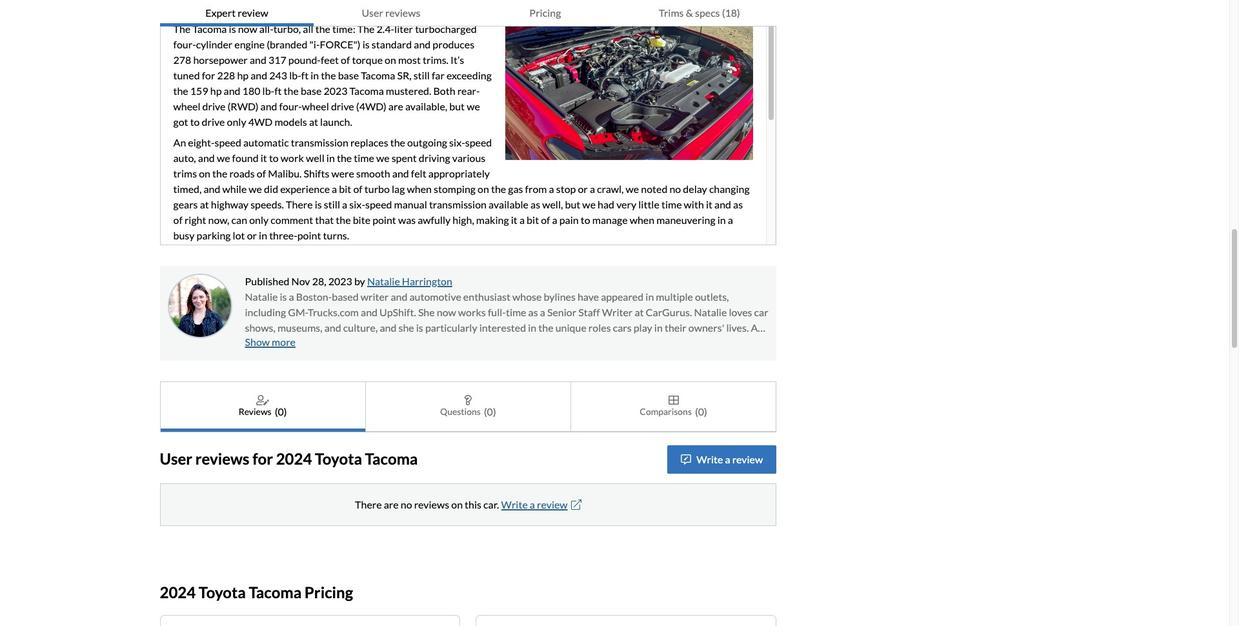 Task type: vqa. For each thing, say whether or not it's contained in the screenshot.
the topmost the There
yes



Task type: describe. For each thing, give the bounding box(es) containing it.
expert review tab
[[160, 0, 314, 26]]

the down 243
[[284, 84, 299, 97]]

trustee
[[252, 337, 287, 349]]

tab panel containing the tacoma is now all-turbo, all the time: the 2.4-liter turbocharged four-cylinder engine (branded "i-force") is standard and produces 278 horsepower and 317 pound-feet of torque on most trims. it's tuned for 228 hp and 243 lb-ft in the base tacoma sr, still far exceeding the 159 hp and 180 lb-ft the base 2023 tacoma mustered. both rear- wheel drive (rwd) and four-wheel drive (4wd) are available, but we got to drive only 4wd models at launch.
[[160, 0, 777, 245]]

"i-
[[310, 38, 320, 50]]

that
[[315, 213, 334, 226]]

the left gas
[[491, 182, 506, 195]]

speeds.
[[251, 198, 284, 210]]

1 vertical spatial natalie
[[245, 290, 278, 303]]

comparisons
[[640, 406, 692, 417]]

while
[[222, 182, 247, 195]]

0 horizontal spatial bit
[[339, 182, 351, 195]]

we up the smooth
[[376, 151, 390, 164]]

cargurus.
[[646, 306, 692, 318]]

write a review link
[[501, 498, 582, 511]]

trims & specs (18) tab
[[623, 0, 777, 26]]

1 vertical spatial are
[[384, 498, 399, 511]]

no inside an eight-speed automatic transmission replaces the outgoing six-speed auto, and we found it to work well in the time we spent driving various trims on the roads of malibu. shifts were smooth and felt appropriately timed, and while we did experience a bit of turbo lag when stomping on the gas from a stop or a crawl, we noted no delay changing gears at highway speeds. there is still a six-speed manual transmission available as well, but we had very little time with it and as of right now, can only comment that the bite point was awfully high, making it a bit of a pain to manage when maneuvering in a busy parking lot or in three-point turns.
[[670, 182, 681, 195]]

roads
[[229, 167, 255, 179]]

0 horizontal spatial it
[[261, 151, 267, 164]]

available,
[[405, 100, 448, 112]]

there inside an eight-speed automatic transmission replaces the outgoing six-speed auto, and we found it to work well in the time we spent driving various trims on the roads of malibu. shifts were smooth and felt appropriately timed, and while we did experience a bit of turbo lag when stomping on the gas from a stop or a crawl, we noted no delay changing gears at highway speeds. there is still a six-speed manual transmission available as well, but we had very little time with it and as of right now, can only comment that the bite point was awfully high, making it a bit of a pain to manage when maneuvering in a busy parking lot or in three-point turns.
[[286, 198, 313, 210]]

at inside an eight-speed automatic transmission replaces the outgoing six-speed auto, and we found it to work well in the time we spent driving various trims on the roads of malibu. shifts were smooth and felt appropriately timed, and while we did experience a bit of turbo lag when stomping on the gas from a stop or a crawl, we noted no delay changing gears at highway speeds. there is still a six-speed manual transmission available as well, but we had very little time with it and as of right now, can only comment that the bite point was awfully high, making it a bit of a pain to manage when maneuvering in a busy parking lot or in three-point turns.
[[200, 198, 209, 210]]

tab list containing (0)
[[160, 381, 777, 432]]

as down changing
[[734, 198, 743, 210]]

automotive
[[410, 290, 462, 303]]

2 horizontal spatial natalie
[[694, 306, 727, 318]]

published nov 28, 2023 by natalie harrington
[[245, 275, 453, 287]]

all-
[[259, 22, 274, 35]]

1 horizontal spatial car
[[755, 306, 769, 318]]

bite
[[353, 213, 371, 226]]

review inside "write a review" button
[[733, 453, 763, 465]]

1 horizontal spatial it
[[511, 213, 518, 226]]

natalie is a boston-based writer and automotive enthusiast whose bylines have appeared in multiple outlets, including gm-trucks.com and upshift. she now works full-time as a senior staff writer at cargurus. natalie loves car shows, museums, and culture, and she is particularly interested in the unique roles cars play in their owners' lives. as a trustee of the larz anderson auto museum, she works to support and advance new england car culture.
[[245, 290, 769, 349]]

show more button
[[245, 336, 296, 348]]

0 horizontal spatial speed
[[215, 136, 241, 148]]

1 horizontal spatial six-
[[449, 136, 465, 148]]

1 vertical spatial four-
[[279, 100, 302, 112]]

delay
[[683, 182, 708, 195]]

lot
[[233, 229, 245, 241]]

outgoing
[[407, 136, 448, 148]]

2 horizontal spatial speed
[[465, 136, 492, 148]]

1 vertical spatial 2023
[[328, 275, 352, 287]]

eight-
[[188, 136, 215, 148]]

external link image
[[571, 500, 582, 510]]

only inside an eight-speed automatic transmission replaces the outgoing six-speed auto, and we found it to work well in the time we spent driving various trims on the roads of malibu. shifts were smooth and felt appropriately timed, and while we did experience a bit of turbo lag when stomping on the gas from a stop or a crawl, we noted no delay changing gears at highway speeds. there is still a six-speed manual transmission available as well, but we had very little time with it and as of right now, can only comment that the bite point was awfully high, making it a bit of a pain to manage when maneuvering in a busy parking lot or in three-point turns.
[[249, 213, 269, 226]]

lag
[[392, 182, 405, 195]]

all
[[303, 22, 314, 35]]

was
[[398, 213, 416, 226]]

launch.
[[320, 115, 352, 128]]

reviews for user reviews
[[385, 6, 421, 19]]

2 horizontal spatial it
[[706, 198, 713, 210]]

cylinder
[[196, 38, 233, 50]]

the up turns.
[[336, 213, 351, 226]]

and down 228
[[224, 84, 241, 97]]

highway
[[211, 198, 249, 210]]

drive up eight-
[[202, 115, 225, 128]]

gears
[[173, 198, 198, 210]]

of up did
[[257, 167, 266, 179]]

at inside the natalie is a boston-based writer and automotive enthusiast whose bylines have appeared in multiple outlets, including gm-trucks.com and upshift. she now works full-time as a senior staff writer at cargurus. natalie loves car shows, museums, and culture, and she is particularly interested in the unique roles cars play in their owners' lives. as a trustee of the larz anderson auto museum, she works to support and advance new england car culture.
[[635, 306, 644, 318]]

user edit image
[[256, 395, 269, 405]]

there are no reviews on this car.
[[355, 498, 499, 511]]

including
[[245, 306, 286, 318]]

on right "trims"
[[199, 167, 211, 179]]

user for user reviews
[[362, 6, 383, 19]]

manual
[[394, 198, 427, 210]]

1 horizontal spatial 2024
[[276, 450, 312, 468]]

1 vertical spatial no
[[401, 498, 412, 511]]

whose
[[513, 290, 542, 303]]

(0) for questions (0)
[[484, 405, 496, 418]]

1 vertical spatial pricing
[[305, 583, 353, 602]]

drive down 159
[[203, 100, 226, 112]]

0 vertical spatial toyota
[[315, 450, 362, 468]]

in up cargurus.
[[646, 290, 654, 303]]

user reviews tab
[[314, 0, 468, 26]]

time inside the natalie is a boston-based writer and automotive enthusiast whose bylines have appeared in multiple outlets, including gm-trucks.com and upshift. she now works full-time as a senior staff writer at cargurus. natalie loves car shows, museums, and culture, and she is particularly interested in the unique roles cars play in their owners' lives. as a trustee of the larz anderson auto museum, she works to support and advance new england car culture.
[[506, 306, 527, 318]]

drive up launch.
[[331, 100, 354, 112]]

228
[[217, 69, 235, 81]]

we left had
[[583, 198, 596, 210]]

show
[[245, 336, 270, 348]]

1 horizontal spatial speed
[[365, 198, 392, 210]]

larz
[[317, 337, 336, 349]]

in left three-
[[259, 229, 267, 241]]

still inside the tacoma is now all-turbo, all the time: the 2.4-liter turbocharged four-cylinder engine (branded "i-force") is standard and produces 278 horsepower and 317 pound-feet of torque on most trims. it's tuned for 228 hp and 243 lb-ft in the base tacoma sr, still far exceeding the 159 hp and 180 lb-ft the base 2023 tacoma mustered. both rear- wheel drive (rwd) and four-wheel drive (4wd) are available, but we got to drive only 4wd models at launch.
[[414, 69, 430, 81]]

in down changing
[[718, 213, 726, 226]]

available
[[489, 198, 529, 210]]

of inside the natalie is a boston-based writer and automotive enthusiast whose bylines have appeared in multiple outlets, including gm-trucks.com and upshift. she now works full-time as a senior staff writer at cargurus. natalie loves car shows, museums, and culture, and she is particularly interested in the unique roles cars play in their owners' lives. as a trustee of the larz anderson auto museum, she works to support and advance new england car culture.
[[289, 337, 298, 349]]

and up 4wd
[[261, 100, 277, 112]]

england
[[630, 337, 667, 349]]

cars
[[613, 321, 632, 334]]

comment
[[271, 213, 313, 226]]

comparisons (0)
[[640, 405, 708, 418]]

play
[[634, 321, 653, 334]]

th large image
[[669, 395, 679, 405]]

questions
[[440, 406, 481, 417]]

2 horizontal spatial time
[[662, 198, 682, 210]]

0 horizontal spatial she
[[399, 321, 414, 334]]

senior
[[548, 306, 577, 318]]

1 vertical spatial six-
[[350, 198, 365, 210]]

user reviews
[[362, 6, 421, 19]]

the up spent
[[390, 136, 405, 148]]

is down the published
[[280, 290, 287, 303]]

of inside the tacoma is now all-turbo, all the time: the 2.4-liter turbocharged four-cylinder engine (branded "i-force") is standard and produces 278 horsepower and 317 pound-feet of torque on most trims. it's tuned for 228 hp and 243 lb-ft in the base tacoma sr, still far exceeding the 159 hp and 180 lb-ft the base 2023 tacoma mustered. both rear- wheel drive (rwd) and four-wheel drive (4wd) are available, but we got to drive only 4wd models at launch.
[[341, 53, 350, 66]]

user for user reviews for 2024 toyota tacoma
[[160, 450, 192, 468]]

she
[[418, 306, 435, 318]]

now inside the tacoma is now all-turbo, all the time: the 2.4-liter turbocharged four-cylinder engine (branded "i-force") is standard and produces 278 horsepower and 317 pound-feet of torque on most trims. it's tuned for 228 hp and 243 lb-ft in the base tacoma sr, still far exceeding the 159 hp and 180 lb-ft the base 2023 tacoma mustered. both rear- wheel drive (rwd) and four-wheel drive (4wd) are available, but we got to drive only 4wd models at launch.
[[238, 22, 257, 35]]

we inside the tacoma is now all-turbo, all the time: the 2.4-liter turbocharged four-cylinder engine (branded "i-force") is standard and produces 278 horsepower and 317 pound-feet of torque on most trims. it's tuned for 228 hp and 243 lb-ft in the base tacoma sr, still far exceeding the 159 hp and 180 lb-ft the base 2023 tacoma mustered. both rear- wheel drive (rwd) and four-wheel drive (4wd) are available, but we got to drive only 4wd models at launch.
[[467, 100, 480, 112]]

questions (0)
[[440, 405, 496, 418]]

is up torque
[[363, 38, 370, 50]]

museums,
[[278, 321, 323, 334]]

and down eight-
[[198, 151, 215, 164]]

this
[[465, 498, 482, 511]]

&
[[686, 6, 693, 19]]

malibu.
[[268, 167, 302, 179]]

(4wd)
[[356, 100, 387, 112]]

on inside the tacoma is now all-turbo, all the time: the 2.4-liter turbocharged four-cylinder engine (branded "i-force") is standard and produces 278 horsepower and 317 pound-feet of torque on most trims. it's tuned for 228 hp and 243 lb-ft in the base tacoma sr, still far exceeding the 159 hp and 180 lb-ft the base 2023 tacoma mustered. both rear- wheel drive (rwd) and four-wheel drive (4wd) are available, but we got to drive only 4wd models at launch.
[[385, 53, 396, 66]]

pricing tab
[[468, 0, 623, 26]]

1 horizontal spatial ft
[[301, 69, 309, 81]]

2 the from the left
[[358, 22, 375, 35]]

an
[[173, 136, 186, 148]]

1 vertical spatial write
[[501, 498, 528, 511]]

three-
[[269, 229, 298, 241]]

2 wheel from the left
[[302, 100, 329, 112]]

in up support
[[528, 321, 537, 334]]

writer
[[602, 306, 633, 318]]

right
[[185, 213, 206, 226]]

the down the feet
[[321, 69, 336, 81]]

turbocharged
[[415, 22, 477, 35]]

and left the while
[[204, 182, 221, 195]]

of down "well," on the left top of page
[[541, 213, 550, 226]]

2 vertical spatial reviews
[[414, 498, 450, 511]]

1 vertical spatial there
[[355, 498, 382, 511]]

turbo,
[[274, 22, 301, 35]]

(rwd)
[[228, 100, 259, 112]]

1 horizontal spatial she
[[452, 337, 468, 349]]

0 horizontal spatial ft
[[275, 84, 282, 97]]

to down automatic
[[269, 151, 279, 164]]

write a review button
[[668, 445, 777, 474]]

time:
[[333, 22, 356, 35]]

in right well
[[327, 151, 335, 164]]

advance
[[567, 337, 605, 349]]

0 horizontal spatial or
[[247, 229, 257, 241]]

crawl,
[[597, 182, 624, 195]]

from
[[525, 182, 547, 195]]

0 horizontal spatial write a review
[[501, 498, 568, 511]]

now inside the natalie is a boston-based writer and automotive enthusiast whose bylines have appeared in multiple outlets, including gm-trucks.com and upshift. she now works full-time as a senior staff writer at cargurus. natalie loves car shows, museums, and culture, and she is particularly interested in the unique roles cars play in their owners' lives. as a trustee of the larz anderson auto museum, she works to support and advance new england car culture.
[[437, 306, 456, 318]]

as
[[751, 321, 763, 334]]

specs
[[695, 6, 720, 19]]

tab list containing expert review
[[160, 0, 777, 26]]

0 vertical spatial point
[[373, 213, 396, 226]]

various
[[452, 151, 486, 164]]

nov
[[292, 275, 310, 287]]

questions count element
[[484, 404, 496, 419]]

culture,
[[343, 321, 378, 334]]

but inside the tacoma is now all-turbo, all the time: the 2.4-liter turbocharged four-cylinder engine (branded "i-force") is standard and produces 278 horsepower and 317 pound-feet of torque on most trims. it's tuned for 228 hp and 243 lb-ft in the base tacoma sr, still far exceeding the 159 hp and 180 lb-ft the base 2023 tacoma mustered. both rear- wheel drive (rwd) and four-wheel drive (4wd) are available, but we got to drive only 4wd models at launch.
[[450, 100, 465, 112]]

well,
[[543, 198, 563, 210]]

(0) for comparisons (0)
[[695, 405, 708, 418]]

is down the she
[[416, 321, 423, 334]]

work
[[281, 151, 304, 164]]

of left turbo
[[353, 182, 363, 195]]

felt
[[411, 167, 427, 179]]

0 horizontal spatial toyota
[[199, 583, 246, 602]]

automatic
[[243, 136, 289, 148]]

1 horizontal spatial review
[[537, 498, 568, 511]]

1 vertical spatial lb-
[[263, 84, 275, 97]]

1 horizontal spatial for
[[253, 450, 273, 468]]

trims
[[659, 6, 684, 19]]

317
[[269, 53, 287, 66]]

photo by natalie harrington. 2024 toyota tacoma engine. image
[[506, 21, 754, 160]]

1 vertical spatial when
[[630, 213, 655, 226]]

most
[[398, 53, 421, 66]]

1 horizontal spatial hp
[[237, 69, 249, 81]]



Task type: locate. For each thing, give the bounding box(es) containing it.
comment alt edit image
[[681, 454, 692, 465]]

user inside user reviews tab
[[362, 6, 383, 19]]

in right play
[[655, 321, 663, 334]]

but inside an eight-speed automatic transmission replaces the outgoing six-speed auto, and we found it to work well in the time we spent driving various trims on the roads of malibu. shifts were smooth and felt appropriately timed, and while we did experience a bit of turbo lag when stomping on the gas from a stop or a crawl, we noted no delay changing gears at highway speeds. there is still a six-speed manual transmission available as well, but we had very little time with it and as of right now, can only comment that the bite point was awfully high, making it a bit of a pain to manage when maneuvering in a busy parking lot or in three-point turns.
[[565, 198, 581, 210]]

and up lag
[[392, 167, 409, 179]]

in down pound-
[[311, 69, 319, 81]]

shifts
[[304, 167, 330, 179]]

1 vertical spatial transmission
[[429, 198, 487, 210]]

of down the museums,
[[289, 337, 298, 349]]

hp right 228
[[237, 69, 249, 81]]

stomping
[[434, 182, 476, 195]]

0 vertical spatial write a review
[[697, 453, 763, 465]]

to inside the natalie is a boston-based writer and automotive enthusiast whose bylines have appeared in multiple outlets, including gm-trucks.com and upshift. she now works full-time as a senior staff writer at cargurus. natalie loves car shows, museums, and culture, and she is particularly interested in the unique roles cars play in their owners' lives. as a trustee of the larz anderson auto museum, she works to support and advance new england car culture.
[[500, 337, 509, 349]]

1 horizontal spatial toyota
[[315, 450, 362, 468]]

1 (0) from the left
[[275, 405, 287, 418]]

as
[[531, 198, 541, 210], [734, 198, 743, 210], [529, 306, 538, 318]]

at up right
[[200, 198, 209, 210]]

liter
[[395, 22, 413, 35]]

the up were
[[337, 151, 352, 164]]

write a review
[[697, 453, 763, 465], [501, 498, 568, 511]]

the down senior at the left of the page
[[539, 321, 554, 334]]

for inside the tacoma is now all-turbo, all the time: the 2.4-liter turbocharged four-cylinder engine (branded "i-force") is standard and produces 278 horsepower and 317 pound-feet of torque on most trims. it's tuned for 228 hp and 243 lb-ft in the base tacoma sr, still far exceeding the 159 hp and 180 lb-ft the base 2023 tacoma mustered. both rear- wheel drive (rwd) and four-wheel drive (4wd) are available, but we got to drive only 4wd models at launch.
[[202, 69, 215, 81]]

0 vertical spatial natalie
[[367, 275, 400, 287]]

culture.
[[685, 337, 719, 349]]

on down standard
[[385, 53, 396, 66]]

0 horizontal spatial transmission
[[291, 136, 349, 148]]

write right car. at the left bottom
[[501, 498, 528, 511]]

(branded
[[267, 38, 308, 50]]

and up most at top left
[[414, 38, 431, 50]]

1 horizontal spatial write a review
[[697, 453, 763, 465]]

0 horizontal spatial base
[[301, 84, 322, 97]]

making
[[476, 213, 509, 226]]

driving
[[419, 151, 450, 164]]

question image
[[465, 395, 472, 405]]

four- up 278
[[173, 38, 196, 50]]

1 vertical spatial time
[[662, 198, 682, 210]]

1 horizontal spatial no
[[670, 182, 681, 195]]

owners'
[[689, 321, 725, 334]]

car.
[[484, 498, 499, 511]]

natalie up including on the left
[[245, 290, 278, 303]]

point left was
[[373, 213, 396, 226]]

lb- right 180
[[263, 84, 275, 97]]

manage
[[593, 213, 628, 226]]

awfully
[[418, 213, 451, 226]]

still up the that
[[324, 198, 340, 210]]

at inside the tacoma is now all-turbo, all the time: the 2.4-liter turbocharged four-cylinder engine (branded "i-force") is standard and produces 278 horsepower and 317 pound-feet of torque on most trims. it's tuned for 228 hp and 243 lb-ft in the base tacoma sr, still far exceeding the 159 hp and 180 lb-ft the base 2023 tacoma mustered. both rear- wheel drive (rwd) and four-wheel drive (4wd) are available, but we got to drive only 4wd models at launch.
[[309, 115, 318, 128]]

1 vertical spatial now
[[437, 306, 456, 318]]

0 vertical spatial base
[[338, 69, 359, 81]]

0 vertical spatial car
[[755, 306, 769, 318]]

0 vertical spatial works
[[458, 306, 486, 318]]

2 (0) from the left
[[484, 405, 496, 418]]

it's
[[451, 53, 464, 66]]

time up maneuvering
[[662, 198, 682, 210]]

stop
[[556, 182, 576, 195]]

six- up various
[[449, 136, 465, 148]]

1 vertical spatial review
[[733, 453, 763, 465]]

noted
[[641, 182, 668, 195]]

0 horizontal spatial four-
[[173, 38, 196, 50]]

when down felt
[[407, 182, 432, 195]]

we up the "very"
[[626, 182, 639, 195]]

0 vertical spatial transmission
[[291, 136, 349, 148]]

turbo
[[365, 182, 390, 195]]

reviews left this
[[414, 498, 450, 511]]

only
[[227, 115, 246, 128], [249, 213, 269, 226]]

she down upshift.
[[399, 321, 414, 334]]

of right the feet
[[341, 53, 350, 66]]

ft down 243
[[275, 84, 282, 97]]

1 vertical spatial she
[[452, 337, 468, 349]]

0 vertical spatial for
[[202, 69, 215, 81]]

the
[[173, 22, 191, 35], [358, 22, 375, 35]]

transmission up well
[[291, 136, 349, 148]]

ft down pound-
[[301, 69, 309, 81]]

engine
[[235, 38, 265, 50]]

reviews count element
[[275, 404, 287, 419]]

write a review inside button
[[697, 453, 763, 465]]

to right pain
[[581, 213, 591, 226]]

time
[[354, 151, 374, 164], [662, 198, 682, 210], [506, 306, 527, 318]]

force")
[[320, 38, 361, 50]]

on left this
[[452, 498, 463, 511]]

pain
[[560, 213, 579, 226]]

it down automatic
[[261, 151, 267, 164]]

0 horizontal spatial write
[[501, 498, 528, 511]]

write right comment alt edit icon
[[697, 453, 723, 465]]

1 vertical spatial works
[[470, 337, 498, 349]]

for down the reviews (0)
[[253, 450, 273, 468]]

smooth
[[356, 167, 390, 179]]

the down tuned
[[173, 84, 188, 97]]

0 vertical spatial when
[[407, 182, 432, 195]]

0 vertical spatial time
[[354, 151, 374, 164]]

the right all
[[316, 22, 331, 35]]

she down particularly
[[452, 337, 468, 349]]

bit down available
[[527, 213, 539, 226]]

lives.
[[727, 321, 749, 334]]

support
[[511, 337, 547, 349]]

1 vertical spatial point
[[298, 229, 321, 241]]

0 vertical spatial only
[[227, 115, 246, 128]]

four- up models
[[279, 100, 302, 112]]

upshift.
[[380, 306, 416, 318]]

it right with
[[706, 198, 713, 210]]

appeared
[[601, 290, 644, 303]]

2 horizontal spatial (0)
[[695, 405, 708, 418]]

based
[[332, 290, 359, 303]]

of up busy
[[173, 213, 183, 226]]

and up upshift.
[[391, 290, 408, 303]]

or right the lot
[[247, 229, 257, 241]]

0 vertical spatial now
[[238, 22, 257, 35]]

1 vertical spatial user
[[160, 450, 192, 468]]

1 horizontal spatial transmission
[[429, 198, 487, 210]]

1 horizontal spatial at
[[309, 115, 318, 128]]

2023 up based
[[328, 275, 352, 287]]

only down speeds.
[[249, 213, 269, 226]]

0 horizontal spatial when
[[407, 182, 432, 195]]

car down their
[[669, 337, 683, 349]]

changing
[[710, 182, 750, 195]]

0 horizontal spatial now
[[238, 22, 257, 35]]

write inside button
[[697, 453, 723, 465]]

0 vertical spatial there
[[286, 198, 313, 210]]

did
[[264, 182, 278, 195]]

is up the that
[[315, 198, 322, 210]]

0 vertical spatial 2023
[[324, 84, 348, 97]]

an eight-speed automatic transmission replaces the outgoing six-speed auto, and we found it to work well in the time we spent driving various trims on the roads of malibu. shifts were smooth and felt appropriately timed, and while we did experience a bit of turbo lag when stomping on the gas from a stop or a crawl, we noted no delay changing gears at highway speeds. there is still a six-speed manual transmission available as well, but we had very little time with it and as of right now, can only comment that the bite point was awfully high, making it a bit of a pain to manage when maneuvering in a busy parking lot or in three-point turns.
[[173, 136, 750, 241]]

and up auto
[[380, 321, 397, 334]]

1 horizontal spatial lb-
[[289, 69, 301, 81]]

we left did
[[249, 182, 262, 195]]

works
[[458, 306, 486, 318], [470, 337, 498, 349]]

1 vertical spatial bit
[[527, 213, 539, 226]]

1 the from the left
[[173, 22, 191, 35]]

1 vertical spatial still
[[324, 198, 340, 210]]

0 horizontal spatial pricing
[[305, 583, 353, 602]]

0 horizontal spatial hp
[[210, 84, 222, 97]]

0 horizontal spatial 2024
[[160, 583, 196, 602]]

0 vertical spatial write
[[697, 453, 723, 465]]

0 horizontal spatial lb-
[[263, 84, 275, 97]]

review right comment alt edit icon
[[733, 453, 763, 465]]

show more
[[245, 336, 296, 348]]

with
[[684, 198, 704, 210]]

for
[[202, 69, 215, 81], [253, 450, 273, 468]]

wheel
[[173, 100, 201, 112], [302, 100, 329, 112]]

1 vertical spatial 2024
[[160, 583, 196, 602]]

1 horizontal spatial or
[[578, 182, 588, 195]]

only down (rwd)
[[227, 115, 246, 128]]

1 vertical spatial it
[[706, 198, 713, 210]]

pricing inside tab
[[530, 6, 561, 19]]

now up engine
[[238, 22, 257, 35]]

0 horizontal spatial at
[[200, 198, 209, 210]]

the tacoma is now all-turbo, all the time: the 2.4-liter turbocharged four-cylinder engine (branded "i-force") is standard and produces 278 horsepower and 317 pound-feet of torque on most trims. it's tuned for 228 hp and 243 lb-ft in the base tacoma sr, still far exceeding the 159 hp and 180 lb-ft the base 2023 tacoma mustered. both rear- wheel drive (rwd) and four-wheel drive (4wd) are available, but we got to drive only 4wd models at launch.
[[173, 22, 492, 128]]

user
[[362, 6, 383, 19], [160, 450, 192, 468]]

shows,
[[245, 321, 276, 334]]

unique
[[556, 321, 587, 334]]

0 horizontal spatial no
[[401, 498, 412, 511]]

reviews inside tab
[[385, 6, 421, 19]]

0 horizontal spatial six-
[[350, 198, 365, 210]]

the
[[316, 22, 331, 35], [321, 69, 336, 81], [173, 84, 188, 97], [284, 84, 299, 97], [390, 136, 405, 148], [337, 151, 352, 164], [212, 167, 228, 179], [491, 182, 506, 195], [336, 213, 351, 226], [539, 321, 554, 334], [300, 337, 315, 349]]

maneuvering
[[657, 213, 716, 226]]

is down the expert review
[[229, 22, 236, 35]]

2 horizontal spatial at
[[635, 306, 644, 318]]

0 vertical spatial bit
[[339, 182, 351, 195]]

3 (0) from the left
[[695, 405, 708, 418]]

high,
[[453, 213, 474, 226]]

0 vertical spatial she
[[399, 321, 414, 334]]

0 horizontal spatial there
[[286, 198, 313, 210]]

1 vertical spatial but
[[565, 198, 581, 210]]

works down enthusiast
[[458, 306, 486, 318]]

only inside the tacoma is now all-turbo, all the time: the 2.4-liter turbocharged four-cylinder engine (branded "i-force") is standard and produces 278 horsepower and 317 pound-feet of torque on most trims. it's tuned for 228 hp and 243 lb-ft in the base tacoma sr, still far exceeding the 159 hp and 180 lb-ft the base 2023 tacoma mustered. both rear- wheel drive (rwd) and four-wheel drive (4wd) are available, but we got to drive only 4wd models at launch.
[[227, 115, 246, 128]]

0 vertical spatial tab list
[[160, 0, 777, 26]]

review
[[238, 6, 268, 19], [733, 453, 763, 465], [537, 498, 568, 511]]

wheel up got
[[173, 100, 201, 112]]

0 horizontal spatial car
[[669, 337, 683, 349]]

0 vertical spatial but
[[450, 100, 465, 112]]

0 vertical spatial at
[[309, 115, 318, 128]]

reviews for user reviews for 2024 toyota tacoma
[[195, 450, 250, 468]]

243
[[269, 69, 287, 81]]

car up as
[[755, 306, 769, 318]]

1 vertical spatial hp
[[210, 84, 222, 97]]

1 horizontal spatial still
[[414, 69, 430, 81]]

we down rear-
[[467, 100, 480, 112]]

bylines
[[544, 290, 576, 303]]

(0) for reviews (0)
[[275, 405, 287, 418]]

0 horizontal spatial point
[[298, 229, 321, 241]]

feet
[[321, 53, 339, 66]]

to inside the tacoma is now all-turbo, all the time: the 2.4-liter turbocharged four-cylinder engine (branded "i-force") is standard and produces 278 horsepower and 317 pound-feet of torque on most trims. it's tuned for 228 hp and 243 lb-ft in the base tacoma sr, still far exceeding the 159 hp and 180 lb-ft the base 2023 tacoma mustered. both rear- wheel drive (rwd) and four-wheel drive (4wd) are available, but we got to drive only 4wd models at launch.
[[190, 115, 200, 128]]

lb-
[[289, 69, 301, 81], [263, 84, 275, 97]]

1 horizontal spatial but
[[565, 198, 581, 210]]

0 horizontal spatial user
[[160, 450, 192, 468]]

natalie up writer on the top left of the page
[[367, 275, 400, 287]]

it down available
[[511, 213, 518, 226]]

base
[[338, 69, 359, 81], [301, 84, 322, 97]]

1 tab list from the top
[[160, 0, 777, 26]]

and up 180
[[251, 69, 267, 81]]

full-
[[488, 306, 506, 318]]

the down the museums,
[[300, 337, 315, 349]]

have
[[578, 290, 599, 303]]

(0) right question icon
[[484, 405, 496, 418]]

180
[[243, 84, 261, 97]]

little
[[639, 198, 660, 210]]

2 vertical spatial time
[[506, 306, 527, 318]]

0 horizontal spatial natalie
[[245, 290, 278, 303]]

0 vertical spatial pricing
[[530, 6, 561, 19]]

in
[[311, 69, 319, 81], [327, 151, 335, 164], [718, 213, 726, 226], [259, 229, 267, 241], [646, 290, 654, 303], [528, 321, 537, 334], [655, 321, 663, 334]]

natalie harrington link
[[367, 275, 453, 287]]

1 vertical spatial base
[[301, 84, 322, 97]]

are inside the tacoma is now all-turbo, all the time: the 2.4-liter turbocharged four-cylinder engine (branded "i-force") is standard and produces 278 horsepower and 317 pound-feet of torque on most trims. it's tuned for 228 hp and 243 lb-ft in the base tacoma sr, still far exceeding the 159 hp and 180 lb-ft the base 2023 tacoma mustered. both rear- wheel drive (rwd) and four-wheel drive (4wd) are available, but we got to drive only 4wd models at launch.
[[389, 100, 403, 112]]

the up the while
[[212, 167, 228, 179]]

rear-
[[458, 84, 480, 97]]

at
[[309, 115, 318, 128], [200, 198, 209, 210], [635, 306, 644, 318]]

more
[[272, 336, 296, 348]]

anderson
[[338, 337, 382, 349]]

0 vertical spatial it
[[261, 151, 267, 164]]

0 vertical spatial are
[[389, 100, 403, 112]]

0 vertical spatial 2024
[[276, 450, 312, 468]]

transmission down stomping
[[429, 198, 487, 210]]

lb- right 243
[[289, 69, 301, 81]]

1 horizontal spatial base
[[338, 69, 359, 81]]

2024 toyota tacoma pricing
[[160, 583, 353, 602]]

2023 up launch.
[[324, 84, 348, 97]]

review inside expert review tab
[[238, 6, 268, 19]]

in inside the tacoma is now all-turbo, all the time: the 2.4-liter turbocharged four-cylinder engine (branded "i-force") is standard and produces 278 horsepower and 317 pound-feet of torque on most trims. it's tuned for 228 hp and 243 lb-ft in the base tacoma sr, still far exceeding the 159 hp and 180 lb-ft the base 2023 tacoma mustered. both rear- wheel drive (rwd) and four-wheel drive (4wd) are available, but we got to drive only 4wd models at launch.
[[311, 69, 319, 81]]

the up 278
[[173, 22, 191, 35]]

0 vertical spatial hp
[[237, 69, 249, 81]]

on right stomping
[[478, 182, 489, 195]]

time down replaces
[[354, 151, 374, 164]]

well
[[306, 151, 325, 164]]

(0) right user edit image
[[275, 405, 287, 418]]

loves
[[729, 306, 753, 318]]

and down trucks.com
[[325, 321, 341, 334]]

base down the feet
[[338, 69, 359, 81]]

still inside an eight-speed automatic transmission replaces the outgoing six-speed auto, and we found it to work well in the time we spent driving various trims on the roads of malibu. shifts were smooth and felt appropriately timed, and while we did experience a bit of turbo lag when stomping on the gas from a stop or a crawl, we noted no delay changing gears at highway speeds. there is still a six-speed manual transmission available as well, but we had very little time with it and as of right now, can only comment that the bite point was awfully high, making it a bit of a pain to manage when maneuvering in a busy parking lot or in three-point turns.
[[324, 198, 340, 210]]

we
[[467, 100, 480, 112], [217, 151, 230, 164], [376, 151, 390, 164], [249, 182, 262, 195], [626, 182, 639, 195], [583, 198, 596, 210]]

gm-
[[288, 306, 308, 318]]

2023 inside the tacoma is now all-turbo, all the time: the 2.4-liter turbocharged four-cylinder engine (branded "i-force") is standard and produces 278 horsepower and 317 pound-feet of torque on most trims. it's tuned for 228 hp and 243 lb-ft in the base tacoma sr, still far exceeding the 159 hp and 180 lb-ft the base 2023 tacoma mustered. both rear- wheel drive (rwd) and four-wheel drive (4wd) are available, but we got to drive only 4wd models at launch.
[[324, 84, 348, 97]]

1 wheel from the left
[[173, 100, 201, 112]]

for left 228
[[202, 69, 215, 81]]

0 vertical spatial lb-
[[289, 69, 301, 81]]

1 horizontal spatial wheel
[[302, 100, 329, 112]]

when down little
[[630, 213, 655, 226]]

0 vertical spatial review
[[238, 6, 268, 19]]

2024
[[276, 450, 312, 468], [160, 583, 196, 602]]

28,
[[312, 275, 326, 287]]

review left external link icon
[[537, 498, 568, 511]]

0 horizontal spatial only
[[227, 115, 246, 128]]

1 vertical spatial toyota
[[199, 583, 246, 602]]

0 horizontal spatial review
[[238, 6, 268, 19]]

sr,
[[397, 69, 412, 81]]

auto,
[[173, 151, 196, 164]]

to
[[190, 115, 200, 128], [269, 151, 279, 164], [581, 213, 591, 226], [500, 337, 509, 349]]

and down changing
[[715, 198, 732, 210]]

we left found
[[217, 151, 230, 164]]

1 horizontal spatial user
[[362, 6, 383, 19]]

roles
[[589, 321, 611, 334]]

is inside an eight-speed automatic transmission replaces the outgoing six-speed auto, and we found it to work well in the time we spent driving various trims on the roads of malibu. shifts were smooth and felt appropriately timed, and while we did experience a bit of turbo lag when stomping on the gas from a stop or a crawl, we noted no delay changing gears at highway speeds. there is still a six-speed manual transmission available as well, but we had very little time with it and as of right now, can only comment that the bite point was awfully high, making it a bit of a pain to manage when maneuvering in a busy parking lot or in three-point turns.
[[315, 198, 322, 210]]

now up particularly
[[437, 306, 456, 318]]

busy
[[173, 229, 195, 241]]

2 tab list from the top
[[160, 381, 777, 432]]

0 vertical spatial user
[[362, 6, 383, 19]]

tab list
[[160, 0, 777, 26], [160, 381, 777, 432]]

point down the that
[[298, 229, 321, 241]]

reviews up liter
[[385, 6, 421, 19]]

1 vertical spatial or
[[247, 229, 257, 241]]

models
[[275, 115, 307, 128]]

0 vertical spatial six-
[[449, 136, 465, 148]]

and down unique
[[549, 337, 565, 349]]

appropriately
[[429, 167, 490, 179]]

comparisons count element
[[695, 404, 708, 419]]

and down engine
[[250, 53, 267, 66]]

timed,
[[173, 182, 202, 195]]

harrington
[[402, 275, 453, 287]]

trucks.com
[[308, 306, 359, 318]]

hp right 159
[[210, 84, 222, 97]]

tab panel
[[160, 0, 777, 245]]

2.4-
[[377, 22, 395, 35]]

a inside button
[[725, 453, 731, 465]]

1 vertical spatial ft
[[275, 84, 282, 97]]

0 vertical spatial or
[[578, 182, 588, 195]]

reviews down reviews
[[195, 450, 250, 468]]

and down writer on the top left of the page
[[361, 306, 378, 318]]

still left far
[[414, 69, 430, 81]]

six- up bite
[[350, 198, 365, 210]]

as inside the natalie is a boston-based writer and automotive enthusiast whose bylines have appeared in multiple outlets, including gm-trucks.com and upshift. she now works full-time as a senior staff writer at cargurus. natalie loves car shows, museums, and culture, and she is particularly interested in the unique roles cars play in their owners' lives. as a trustee of the larz anderson auto museum, she works to support and advance new england car culture.
[[529, 306, 538, 318]]

as down from
[[531, 198, 541, 210]]

1 horizontal spatial there
[[355, 498, 382, 511]]

auto
[[384, 337, 407, 349]]

0 horizontal spatial time
[[354, 151, 374, 164]]



